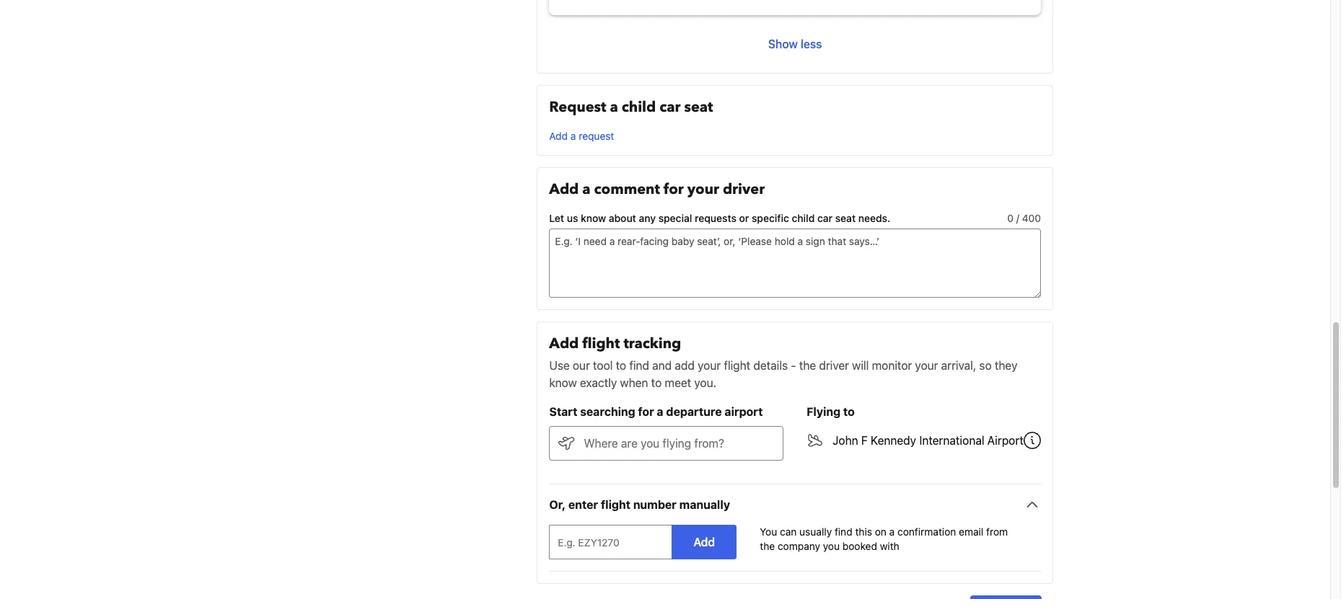 Task type: describe. For each thing, give the bounding box(es) containing it.
about
[[609, 212, 636, 224]]

let
[[549, 212, 564, 224]]

any
[[639, 212, 656, 224]]

special
[[659, 212, 692, 224]]

0 vertical spatial child
[[622, 97, 656, 117]]

arrival,
[[941, 359, 976, 372]]

a for child
[[610, 97, 618, 117]]

they
[[995, 359, 1018, 372]]

request
[[549, 97, 606, 117]]

0 vertical spatial for
[[664, 180, 684, 199]]

add for add a comment for your driver
[[549, 180, 579, 199]]

show
[[768, 38, 798, 51]]

flying to
[[807, 405, 855, 418]]

driver inside "add flight tracking use our tool to find and add your flight details - the driver will monitor your arrival, so they know exactly when to meet you."
[[819, 359, 849, 372]]

request a child car seat
[[549, 97, 713, 117]]

add for add a request
[[549, 130, 568, 142]]

booked
[[843, 540, 877, 553]]

the inside "add flight tracking use our tool to find and add your flight details - the driver will monitor your arrival, so they know exactly when to meet you."
[[799, 359, 816, 372]]

0
[[1008, 212, 1014, 224]]

flying
[[807, 405, 841, 418]]

so
[[979, 359, 992, 372]]

know inside "add flight tracking use our tool to find and add your flight details - the driver will monitor your arrival, so they know exactly when to meet you."
[[549, 377, 577, 390]]

start
[[549, 405, 577, 418]]

f
[[861, 434, 868, 447]]

less
[[801, 38, 822, 51]]

you
[[760, 526, 777, 538]]

international
[[919, 434, 985, 447]]

kennedy
[[871, 434, 916, 447]]

can
[[780, 526, 797, 538]]

details
[[754, 359, 788, 372]]

1 vertical spatial car
[[818, 212, 833, 224]]

add a request button
[[549, 129, 614, 144]]

flight inside dropdown button
[[601, 499, 631, 512]]

add for add flight tracking use our tool to find and add your flight details - the driver will monitor your arrival, so they know exactly when to meet you.
[[549, 334, 579, 354]]

email
[[959, 526, 984, 538]]

specific
[[752, 212, 789, 224]]

add a comment for your driver
[[549, 180, 765, 199]]

john f kennedy international airport
[[833, 434, 1024, 447]]

a inside you can usually find this on a confirmation email from the company you booked with
[[889, 526, 895, 538]]

0 / 400
[[1008, 212, 1041, 224]]

400
[[1022, 212, 1041, 224]]

comment
[[594, 180, 660, 199]]

E.g. 'I need a rear-facing baby seat', or, 'Please hold a sign that says…' text field
[[549, 229, 1041, 298]]

1 horizontal spatial child
[[792, 212, 815, 224]]

number
[[633, 499, 677, 512]]

2 vertical spatial to
[[843, 405, 855, 418]]

us
[[567, 212, 578, 224]]

show less
[[768, 38, 822, 51]]

let us know about any special requests or specific child car seat needs.
[[549, 212, 891, 224]]

Where are you flying from? field
[[575, 426, 784, 461]]

your left arrival,
[[915, 359, 938, 372]]

enter
[[568, 499, 598, 512]]

add
[[675, 359, 695, 372]]

you.
[[694, 377, 716, 390]]

1 vertical spatial to
[[651, 377, 662, 390]]

exactly
[[580, 377, 617, 390]]

E.g. EZY1270 field
[[549, 525, 666, 560]]

confirmation
[[898, 526, 956, 538]]

add a request
[[549, 130, 614, 142]]

requests
[[695, 212, 737, 224]]

this
[[855, 526, 872, 538]]

-
[[791, 359, 796, 372]]

add button
[[672, 525, 737, 560]]

a left departure
[[657, 405, 664, 418]]



Task type: locate. For each thing, give the bounding box(es) containing it.
airport
[[988, 434, 1024, 447]]

2 horizontal spatial to
[[843, 405, 855, 418]]

0 horizontal spatial for
[[638, 405, 654, 418]]

know
[[581, 212, 606, 224], [549, 377, 577, 390]]

you can usually find this on a confirmation email from the company you booked with
[[760, 526, 1008, 553]]

a for comment
[[582, 180, 591, 199]]

flight up tool
[[582, 334, 620, 354]]

0 horizontal spatial car
[[660, 97, 681, 117]]

your up you.
[[698, 359, 721, 372]]

the right - at the right bottom
[[799, 359, 816, 372]]

flight left details
[[724, 359, 751, 372]]

add for add
[[694, 536, 715, 549]]

to
[[616, 359, 626, 372], [651, 377, 662, 390], [843, 405, 855, 418]]

find up "you"
[[835, 526, 853, 538]]

a up the request
[[610, 97, 618, 117]]

for down when
[[638, 405, 654, 418]]

child right specific
[[792, 212, 815, 224]]

for
[[664, 180, 684, 199], [638, 405, 654, 418]]

0 vertical spatial find
[[629, 359, 649, 372]]

1 horizontal spatial the
[[799, 359, 816, 372]]

2 vertical spatial flight
[[601, 499, 631, 512]]

a
[[610, 97, 618, 117], [571, 130, 576, 142], [582, 180, 591, 199], [657, 405, 664, 418], [889, 526, 895, 538]]

our
[[573, 359, 590, 372]]

to down and
[[651, 377, 662, 390]]

0 vertical spatial flight
[[582, 334, 620, 354]]

request
[[579, 130, 614, 142]]

on
[[875, 526, 887, 538]]

find up when
[[629, 359, 649, 372]]

car
[[660, 97, 681, 117], [818, 212, 833, 224]]

0 vertical spatial car
[[660, 97, 681, 117]]

0 horizontal spatial seat
[[684, 97, 713, 117]]

john
[[833, 434, 858, 447]]

or
[[739, 212, 749, 224]]

driver left will
[[819, 359, 849, 372]]

from
[[986, 526, 1008, 538]]

know right "us"
[[581, 212, 606, 224]]

with
[[880, 540, 900, 553]]

0 horizontal spatial child
[[622, 97, 656, 117]]

0 horizontal spatial the
[[760, 540, 775, 553]]

the inside you can usually find this on a confirmation email from the company you booked with
[[760, 540, 775, 553]]

for up the special
[[664, 180, 684, 199]]

find inside you can usually find this on a confirmation email from the company you booked with
[[835, 526, 853, 538]]

child
[[622, 97, 656, 117], [792, 212, 815, 224]]

your
[[687, 180, 719, 199], [698, 359, 721, 372], [915, 359, 938, 372]]

driver up or
[[723, 180, 765, 199]]

add flight tracking use our tool to find and add your flight details - the driver will monitor your arrival, so they know exactly when to meet you.
[[549, 334, 1018, 390]]

and
[[652, 359, 672, 372]]

child right 'request'
[[622, 97, 656, 117]]

1 horizontal spatial driver
[[819, 359, 849, 372]]

add down manually
[[694, 536, 715, 549]]

add inside "add flight tracking use our tool to find and add your flight details - the driver will monitor your arrival, so they know exactly when to meet you."
[[549, 334, 579, 354]]

a right on
[[889, 526, 895, 538]]

use
[[549, 359, 570, 372]]

1 vertical spatial flight
[[724, 359, 751, 372]]

you
[[823, 540, 840, 553]]

1 horizontal spatial find
[[835, 526, 853, 538]]

1 horizontal spatial seat
[[835, 212, 856, 224]]

a left comment
[[582, 180, 591, 199]]

to right flying
[[843, 405, 855, 418]]

1 vertical spatial the
[[760, 540, 775, 553]]

0 vertical spatial know
[[581, 212, 606, 224]]

1 vertical spatial for
[[638, 405, 654, 418]]

or, enter flight number manually button
[[549, 496, 1041, 514]]

1 horizontal spatial car
[[818, 212, 833, 224]]

a left the request
[[571, 130, 576, 142]]

monitor
[[872, 359, 912, 372]]

your up requests
[[687, 180, 719, 199]]

0 vertical spatial driver
[[723, 180, 765, 199]]

meet
[[665, 377, 691, 390]]

0 horizontal spatial find
[[629, 359, 649, 372]]

a inside 'add a request' button
[[571, 130, 576, 142]]

show less button
[[549, 27, 1041, 61]]

needs.
[[858, 212, 891, 224]]

driver
[[723, 180, 765, 199], [819, 359, 849, 372]]

1 vertical spatial find
[[835, 526, 853, 538]]

0 vertical spatial the
[[799, 359, 816, 372]]

or,
[[549, 499, 566, 512]]

1 horizontal spatial know
[[581, 212, 606, 224]]

add up "use"
[[549, 334, 579, 354]]

0 horizontal spatial know
[[549, 377, 577, 390]]

company
[[778, 540, 820, 553]]

1 horizontal spatial for
[[664, 180, 684, 199]]

to right tool
[[616, 359, 626, 372]]

start searching for a departure airport
[[549, 405, 763, 418]]

manually
[[679, 499, 730, 512]]

departure
[[666, 405, 722, 418]]

will
[[852, 359, 869, 372]]

add down 'request'
[[549, 130, 568, 142]]

flight
[[582, 334, 620, 354], [724, 359, 751, 372], [601, 499, 631, 512]]

1 horizontal spatial to
[[651, 377, 662, 390]]

the
[[799, 359, 816, 372], [760, 540, 775, 553]]

flight right "enter"
[[601, 499, 631, 512]]

1 vertical spatial child
[[792, 212, 815, 224]]

0 horizontal spatial driver
[[723, 180, 765, 199]]

know down "use"
[[549, 377, 577, 390]]

0 horizontal spatial to
[[616, 359, 626, 372]]

0 vertical spatial to
[[616, 359, 626, 372]]

usually
[[800, 526, 832, 538]]

/
[[1017, 212, 1019, 224]]

airport
[[725, 405, 763, 418]]

1 vertical spatial driver
[[819, 359, 849, 372]]

when
[[620, 377, 648, 390]]

or, enter flight number manually
[[549, 499, 730, 512]]

add
[[549, 130, 568, 142], [549, 180, 579, 199], [549, 334, 579, 354], [694, 536, 715, 549]]

searching
[[580, 405, 635, 418]]

tool
[[593, 359, 613, 372]]

find
[[629, 359, 649, 372], [835, 526, 853, 538]]

tracking
[[624, 334, 681, 354]]

add up let
[[549, 180, 579, 199]]

find inside "add flight tracking use our tool to find and add your flight details - the driver will monitor your arrival, so they know exactly when to meet you."
[[629, 359, 649, 372]]

seat
[[684, 97, 713, 117], [835, 212, 856, 224]]

1 vertical spatial seat
[[835, 212, 856, 224]]

the down the you
[[760, 540, 775, 553]]

0 vertical spatial seat
[[684, 97, 713, 117]]

a for request
[[571, 130, 576, 142]]

1 vertical spatial know
[[549, 377, 577, 390]]



Task type: vqa. For each thing, say whether or not it's contained in the screenshot.
'Add' in the Add flight tracking Use our tool to find and add your flight details - the driver will monitor your arrival, so they know exactly when to meet you.
yes



